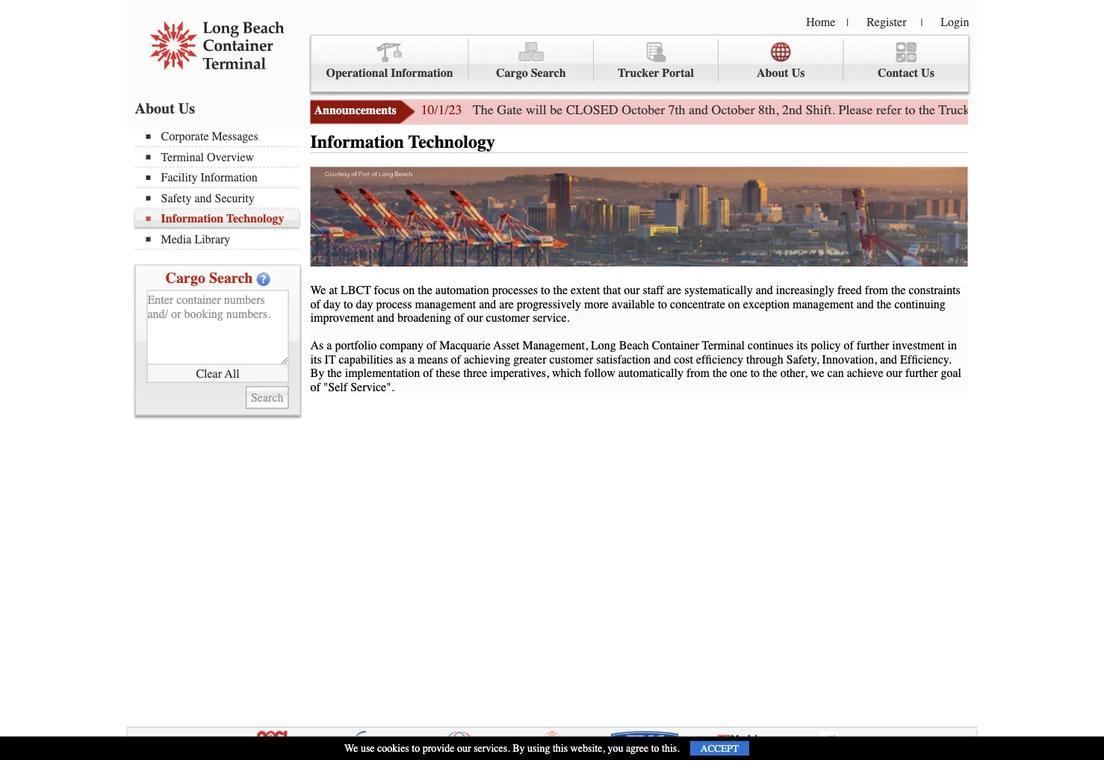 Task type: vqa. For each thing, say whether or not it's contained in the screenshot.
management to the left
yes



Task type: describe. For each thing, give the bounding box(es) containing it.
clear
[[196, 367, 222, 381]]

0 horizontal spatial cargo
[[166, 269, 205, 287]]

fo
[[1093, 102, 1105, 118]]

cargo inside menu bar
[[496, 66, 528, 80]]

7th
[[669, 102, 686, 118]]

from inside "we at lbct focus on the automation processes to the extent that our staff are systematically and increasingly freed from the constraints of day to day process management and are progressively more available to concentrate on exception management and the continuing improvement and broadening of our customer service."
[[865, 284, 889, 298]]

1 october from the left
[[622, 102, 665, 118]]

increasingly
[[776, 284, 835, 298]]

information up 10/1/23
[[391, 66, 453, 80]]

corporate
[[161, 130, 209, 143]]

to right cookies
[[412, 743, 420, 755]]

our right provide
[[457, 743, 471, 755]]

1 vertical spatial by
[[513, 743, 525, 755]]

more
[[584, 298, 609, 311]]

0 horizontal spatial are
[[499, 298, 514, 311]]

1 horizontal spatial are
[[667, 284, 682, 298]]

login link
[[941, 15, 970, 29]]

concentrate
[[670, 298, 726, 311]]

efficiency​.
[[901, 353, 952, 367]]

terminal overview link
[[146, 150, 299, 164]]

that
[[603, 284, 621, 298]]

announcements
[[314, 104, 397, 117]]

policy
[[811, 339, 841, 353]]

of left "self
[[311, 380, 320, 394]]

cost
[[674, 353, 693, 367]]

1 horizontal spatial technology
[[408, 132, 495, 152]]

of right policy
[[844, 339, 854, 353]]

the left the other,
[[763, 367, 778, 380]]

follow
[[584, 367, 616, 380]]

asset
[[493, 339, 520, 353]]

management,
[[523, 339, 588, 353]]

hours
[[1003, 102, 1035, 118]]

focus
[[374, 284, 400, 298]]

portfolio
[[335, 339, 377, 353]]

the left continuing
[[877, 298, 892, 311]]

to up service.
[[541, 284, 550, 298]]

8th,
[[759, 102, 779, 118]]

and left efficiency​.
[[880, 353, 898, 367]]

as
[[311, 339, 324, 353]]

about us inside menu bar
[[757, 66, 805, 80]]

information technology link
[[146, 212, 299, 226]]

staff
[[643, 284, 664, 298]]

closed
[[566, 102, 619, 118]]

continuing
[[895, 298, 946, 311]]

library
[[195, 232, 230, 246]]

safety,
[[787, 353, 820, 367]]

macquarie
[[440, 339, 491, 353]]

agree
[[626, 743, 649, 755]]

home link
[[807, 15, 836, 29]]

and inside the corporate messages terminal overview facility information safety and security information technology media library
[[195, 191, 212, 205]]

and right 7th
[[689, 102, 709, 118]]

achieve
[[847, 367, 884, 380]]

2 day from the left
[[356, 298, 373, 311]]

Enter container numbers and/ or booking numbers.  text field
[[147, 290, 289, 365]]

our inside as a portfolio company of macquarie asset management, long beach container terminal continues its policy of further investment in its it capabilities as a means of achieving greater customer satisfaction and cost efficiency through safety, innovation, and efficiency​. by the implementation of these three imperatives, which follow automatically from the one to the other, we can achieve our further goal of "self service".​​
[[887, 367, 903, 380]]

to inside as a portfolio company of macquarie asset management, long beach container terminal continues its policy of further investment in its it capabilities as a means of achieving greater customer satisfaction and cost efficiency through safety, innovation, and efficiency​. by the implementation of these three imperatives, which follow automatically from the one to the other, we can achieve our further goal of "self service".​​
[[751, 367, 760, 380]]

of down "broadening"
[[427, 339, 437, 353]]

we
[[811, 367, 825, 380]]

long
[[591, 339, 616, 353]]

contact us
[[878, 66, 935, 80]]

this
[[553, 743, 568, 755]]

overview
[[207, 150, 254, 164]]

us for about us link
[[792, 66, 805, 80]]

and down focus
[[377, 311, 395, 325]]

processes
[[492, 284, 538, 298]]

three
[[464, 367, 487, 380]]

can
[[828, 367, 844, 380]]

operational
[[326, 66, 388, 80]]

cookies
[[377, 743, 409, 755]]

login
[[941, 15, 970, 29]]

2nd
[[783, 102, 803, 118]]

and left continuing
[[857, 298, 874, 311]]

automatically
[[619, 367, 684, 380]]

1 day from the left
[[323, 298, 341, 311]]

all
[[225, 367, 240, 381]]

these
[[436, 367, 461, 380]]

exception
[[743, 298, 790, 311]]

corporate messages terminal overview facility information safety and security information technology media library
[[161, 130, 284, 246]]

implementation
[[345, 367, 420, 380]]

register
[[867, 15, 907, 29]]

page
[[1065, 102, 1090, 118]]

as a portfolio company of macquarie asset management, long beach container terminal continues its policy of further investment in its it capabilities as a means of achieving greater customer satisfaction and cost efficiency through safety, innovation, and efficiency​. by the implementation of these three imperatives, which follow automatically from the one to the other, we can achieve our further goal of "self service".​​
[[311, 339, 962, 394]]

web
[[1039, 102, 1061, 118]]

accept
[[701, 743, 739, 755]]

the
[[473, 102, 494, 118]]

as
[[396, 353, 406, 367]]

0 horizontal spatial us
[[178, 100, 195, 117]]

the left one
[[713, 367, 728, 380]]

to right refer
[[905, 102, 916, 118]]

trucker portal
[[618, 66, 694, 80]]

will
[[526, 102, 547, 118]]

10/1/23 the gate will be closed october 7th and october 8th, 2nd shift. please refer to the truck gate hours web page fo
[[421, 102, 1105, 118]]

media
[[161, 232, 192, 246]]

information down overview
[[201, 171, 258, 185]]

imperatives,
[[490, 367, 549, 380]]

register link
[[867, 15, 907, 29]]

the left constraints
[[892, 284, 906, 298]]

clear all
[[196, 367, 240, 381]]

trucker
[[618, 66, 660, 80]]

the left extent
[[553, 284, 568, 298]]

lbct
[[341, 284, 371, 298]]

refer
[[877, 102, 902, 118]]



Task type: locate. For each thing, give the bounding box(es) containing it.
0 horizontal spatial on
[[403, 284, 415, 298]]

we inside "we at lbct focus on the automation processes to the extent that our staff are systematically and increasingly freed from the constraints of day to day process management and are progressively more available to concentrate on exception management and the continuing improvement and broadening of our customer service."
[[311, 284, 326, 298]]

0 vertical spatial cargo search
[[496, 66, 566, 80]]

automation
[[436, 284, 489, 298]]

of left the "these"
[[423, 367, 433, 380]]

greater
[[514, 353, 547, 367]]

a right as
[[409, 353, 415, 367]]

1 horizontal spatial menu bar
[[311, 35, 970, 92]]

available
[[612, 298, 655, 311]]

from inside as a portfolio company of macquarie asset management, long beach container terminal continues its policy of further investment in its it capabilities as a means of achieving greater customer satisfaction and cost efficiency through safety, innovation, and efficiency​. by the implementation of these three imperatives, which follow automatically from the one to the other, we can achieve our further goal of "self service".​​
[[687, 367, 710, 380]]

technology inside the corporate messages terminal overview facility information safety and security information technology media library
[[226, 212, 284, 226]]

systematically
[[685, 284, 753, 298]]

cargo search inside menu bar
[[496, 66, 566, 80]]

our right that
[[624, 284, 640, 298]]

customer inside as a portfolio company of macquarie asset management, long beach container terminal continues its policy of further investment in its it capabilities as a means of achieving greater customer satisfaction and cost efficiency through safety, innovation, and efficiency​. by the implementation of these three imperatives, which follow automatically from the one to the other, we can achieve our further goal of "self service".​​
[[550, 353, 594, 367]]

cargo up will in the left of the page
[[496, 66, 528, 80]]

clear all button
[[147, 365, 289, 383]]

1 vertical spatial terminal
[[702, 339, 745, 353]]

safety
[[161, 191, 192, 205]]

customer
[[486, 311, 530, 325], [550, 353, 594, 367]]

0 vertical spatial about us
[[757, 66, 805, 80]]

satisfaction
[[596, 353, 651, 367]]

1 horizontal spatial management
[[793, 298, 854, 311]]

october
[[622, 102, 665, 118], [712, 102, 755, 118]]

day left lbct
[[323, 298, 341, 311]]

0 horizontal spatial customer
[[486, 311, 530, 325]]

and left the cost on the top
[[654, 353, 671, 367]]

1 horizontal spatial cargo
[[496, 66, 528, 80]]

service".​​
[[351, 380, 394, 394]]

use
[[361, 743, 375, 755]]

about up 8th,
[[757, 66, 789, 80]]

investment
[[893, 339, 945, 353]]

day left focus
[[356, 298, 373, 311]]

| right "home" link
[[847, 16, 849, 28]]

accept button
[[690, 742, 750, 756]]

customer right greater
[[550, 353, 594, 367]]

are right staff
[[667, 284, 682, 298]]

0 horizontal spatial by
[[311, 367, 324, 380]]

1 horizontal spatial october
[[712, 102, 755, 118]]

about up corporate
[[135, 100, 175, 117]]

on left exception
[[729, 298, 740, 311]]

security
[[215, 191, 255, 205]]

terminal inside as a portfolio company of macquarie asset management, long beach container terminal continues its policy of further investment in its it capabilities as a means of achieving greater customer satisfaction and cost efficiency through safety, innovation, and efficiency​. by the implementation of these three imperatives, which follow automatically from the one to the other, we can achieve our further goal of "self service".​​
[[702, 339, 745, 353]]

provide
[[423, 743, 455, 755]]

0 horizontal spatial its
[[311, 353, 322, 367]]

and right safety
[[195, 191, 212, 205]]

us right contact
[[922, 66, 935, 80]]

portal
[[662, 66, 694, 80]]

using
[[528, 743, 550, 755]]

we left at
[[311, 284, 326, 298]]

container
[[652, 339, 699, 353]]

1 horizontal spatial terminal
[[702, 339, 745, 353]]

management up macquarie
[[415, 298, 476, 311]]

further
[[857, 339, 890, 353], [906, 367, 938, 380]]

0 vertical spatial by
[[311, 367, 324, 380]]

we left use
[[345, 743, 358, 755]]

it
[[325, 353, 336, 367]]

its left it
[[311, 353, 322, 367]]

day
[[323, 298, 341, 311], [356, 298, 373, 311]]

1 vertical spatial from
[[687, 367, 710, 380]]

us up the 2nd
[[792, 66, 805, 80]]

search down media library link in the top left of the page
[[209, 269, 253, 287]]

0 horizontal spatial october
[[622, 102, 665, 118]]

information up media
[[161, 212, 223, 226]]

on
[[403, 284, 415, 298], [729, 298, 740, 311]]

we for we use cookies to provide our services. by using this website, you agree to this.
[[345, 743, 358, 755]]

| left login on the right top
[[921, 16, 923, 28]]

|
[[847, 16, 849, 28], [921, 16, 923, 28]]

2 | from the left
[[921, 16, 923, 28]]

0 vertical spatial we
[[311, 284, 326, 298]]

from down container on the right
[[687, 367, 710, 380]]

1 horizontal spatial day
[[356, 298, 373, 311]]

efficiency
[[696, 353, 744, 367]]

0 vertical spatial terminal
[[161, 150, 204, 164]]

one
[[731, 367, 748, 380]]

we for we at lbct focus on the automation processes to the extent that our staff are systematically and increasingly freed from the constraints of day to day process management and are progressively more available to concentrate on exception management and the continuing improvement and broadening of our customer service.
[[311, 284, 326, 298]]

october left 8th,
[[712, 102, 755, 118]]

us up corporate
[[178, 100, 195, 117]]

we use cookies to provide our services. by using this website, you agree to this.
[[345, 743, 680, 755]]

1 vertical spatial cargo search
[[166, 269, 253, 287]]

1 horizontal spatial gate
[[974, 102, 999, 118]]

management up policy
[[793, 298, 854, 311]]

about us up corporate
[[135, 100, 195, 117]]

by left it
[[311, 367, 324, 380]]

and
[[689, 102, 709, 118], [195, 191, 212, 205], [756, 284, 773, 298], [479, 298, 496, 311], [857, 298, 874, 311], [377, 311, 395, 325], [654, 353, 671, 367], [880, 353, 898, 367]]

terminal down corporate
[[161, 150, 204, 164]]

media library link
[[146, 232, 299, 246]]

cargo search up will in the left of the page
[[496, 66, 566, 80]]

about us up the 2nd
[[757, 66, 805, 80]]

cargo down media
[[166, 269, 205, 287]]

by inside as a portfolio company of macquarie asset management, long beach container terminal continues its policy of further investment in its it capabilities as a means of achieving greater customer satisfaction and cost efficiency through safety, innovation, and efficiency​. by the implementation of these three imperatives, which follow automatically from the one to the other, we can achieve our further goal of "self service".​​
[[311, 367, 324, 380]]

0 horizontal spatial we
[[311, 284, 326, 298]]

are up asset
[[499, 298, 514, 311]]

0 horizontal spatial search
[[209, 269, 253, 287]]

please
[[839, 102, 873, 118]]

1 | from the left
[[847, 16, 849, 28]]

0 vertical spatial search
[[531, 66, 566, 80]]

we
[[311, 284, 326, 298], [345, 743, 358, 755]]

of down automation
[[454, 311, 464, 325]]

0 horizontal spatial management
[[415, 298, 476, 311]]

1 horizontal spatial us
[[792, 66, 805, 80]]

the
[[919, 102, 936, 118], [418, 284, 433, 298], [553, 284, 568, 298], [892, 284, 906, 298], [877, 298, 892, 311], [327, 367, 342, 380], [713, 367, 728, 380], [763, 367, 778, 380]]

1 horizontal spatial about
[[757, 66, 789, 80]]

1 horizontal spatial its
[[797, 339, 808, 353]]

truck
[[939, 102, 970, 118]]

0 horizontal spatial gate
[[497, 102, 522, 118]]

innovation,
[[823, 353, 877, 367]]

0 horizontal spatial about
[[135, 100, 175, 117]]

1 horizontal spatial further
[[906, 367, 938, 380]]

1 horizontal spatial customer
[[550, 353, 594, 367]]

information down announcements
[[311, 132, 404, 152]]

1 horizontal spatial we
[[345, 743, 358, 755]]

safety and security link
[[146, 191, 299, 205]]

menu bar containing corporate messages
[[135, 128, 307, 250]]

further down investment
[[906, 367, 938, 380]]

operational information link
[[311, 39, 469, 81]]

and left increasingly
[[756, 284, 773, 298]]

0 horizontal spatial terminal
[[161, 150, 204, 164]]

0 horizontal spatial further
[[857, 339, 890, 353]]

we at lbct focus on the automation processes to the extent that our staff are systematically and increasingly freed from the constraints of day to day process management and are progressively more available to concentrate on exception management and the continuing improvement and broadening of our customer service.
[[311, 284, 961, 325]]

service.
[[533, 311, 570, 325]]

menu bar containing operational information
[[311, 35, 970, 92]]

0 horizontal spatial technology
[[226, 212, 284, 226]]

2 gate from the left
[[974, 102, 999, 118]]

information technology
[[311, 132, 495, 152]]

1 vertical spatial further
[[906, 367, 938, 380]]

the down portfolio
[[327, 367, 342, 380]]

a right as on the left top of page
[[327, 339, 332, 353]]

1 vertical spatial about us
[[135, 100, 195, 117]]

trucker portal link
[[594, 39, 719, 81]]

2 october from the left
[[712, 102, 755, 118]]

1 vertical spatial menu bar
[[135, 128, 307, 250]]

0 horizontal spatial |
[[847, 16, 849, 28]]

"self
[[323, 380, 348, 394]]

1 vertical spatial search
[[209, 269, 253, 287]]

technology down 10/1/23
[[408, 132, 495, 152]]

our up macquarie
[[467, 311, 483, 325]]

freed
[[838, 284, 862, 298]]

0 vertical spatial further
[[857, 339, 890, 353]]

a
[[327, 339, 332, 353], [409, 353, 415, 367]]

process
[[376, 298, 412, 311]]

menu bar
[[311, 35, 970, 92], [135, 128, 307, 250]]

1 vertical spatial we
[[345, 743, 358, 755]]

1 management from the left
[[415, 298, 476, 311]]

constraints
[[909, 284, 961, 298]]

from right freed
[[865, 284, 889, 298]]

messages
[[212, 130, 258, 143]]

10/1/23
[[421, 102, 462, 118]]

0 vertical spatial customer
[[486, 311, 530, 325]]

management
[[415, 298, 476, 311], [793, 298, 854, 311]]

terminal inside the corporate messages terminal overview facility information safety and security information technology media library
[[161, 150, 204, 164]]

progressively
[[517, 298, 581, 311]]

capabilities
[[339, 353, 393, 367]]

0 vertical spatial from
[[865, 284, 889, 298]]

contact
[[878, 66, 919, 80]]

2 horizontal spatial us
[[922, 66, 935, 80]]

1 horizontal spatial about us
[[757, 66, 805, 80]]

to right available
[[658, 298, 667, 311]]

cargo
[[496, 66, 528, 80], [166, 269, 205, 287]]

0 vertical spatial about
[[757, 66, 789, 80]]

to right one
[[751, 367, 760, 380]]

2 management from the left
[[793, 298, 854, 311]]

of left at
[[311, 298, 320, 311]]

gate right the the
[[497, 102, 522, 118]]

improvement
[[311, 311, 374, 325]]

0 vertical spatial technology
[[408, 132, 495, 152]]

technology down security
[[226, 212, 284, 226]]

1 vertical spatial technology
[[226, 212, 284, 226]]

1 vertical spatial customer
[[550, 353, 594, 367]]

services.
[[474, 743, 510, 755]]

1 horizontal spatial |
[[921, 16, 923, 28]]

to
[[905, 102, 916, 118], [541, 284, 550, 298], [344, 298, 353, 311], [658, 298, 667, 311], [751, 367, 760, 380], [412, 743, 420, 755], [651, 743, 660, 755]]

facility
[[161, 171, 198, 185]]

operational information
[[326, 66, 453, 80]]

gate right truck
[[974, 102, 999, 118]]

to left the this.
[[651, 743, 660, 755]]

technology
[[408, 132, 495, 152], [226, 212, 284, 226]]

by left using
[[513, 743, 525, 755]]

about us link
[[719, 39, 844, 81]]

on right focus
[[403, 284, 415, 298]]

1 horizontal spatial cargo search
[[496, 66, 566, 80]]

0 horizontal spatial menu bar
[[135, 128, 307, 250]]

continues
[[748, 339, 794, 353]]

us
[[792, 66, 805, 80], [922, 66, 935, 80], [178, 100, 195, 117]]

which
[[552, 367, 581, 380]]

further up achieve at right
[[857, 339, 890, 353]]

customer up asset
[[486, 311, 530, 325]]

about
[[757, 66, 789, 80], [135, 100, 175, 117]]

1 gate from the left
[[497, 102, 522, 118]]

1 vertical spatial about
[[135, 100, 175, 117]]

the left truck
[[919, 102, 936, 118]]

search inside menu bar
[[531, 66, 566, 80]]

of
[[311, 298, 320, 311], [454, 311, 464, 325], [427, 339, 437, 353], [844, 339, 854, 353], [451, 353, 461, 367], [423, 367, 433, 380], [311, 380, 320, 394]]

1 horizontal spatial from
[[865, 284, 889, 298]]

cargo search down "library"
[[166, 269, 253, 287]]

0 vertical spatial menu bar
[[311, 35, 970, 92]]

1 vertical spatial cargo
[[166, 269, 205, 287]]

means
[[418, 353, 448, 367]]

customer inside "we at lbct focus on the automation processes to the extent that our staff are systematically and increasingly freed from the constraints of day to day process management and are progressively more available to concentrate on exception management and the continuing improvement and broadening of our customer service."
[[486, 311, 530, 325]]

cargo search
[[496, 66, 566, 80], [166, 269, 253, 287]]

to right at
[[344, 298, 353, 311]]

be
[[550, 102, 563, 118]]

None submit
[[246, 387, 289, 409]]

terminal up one
[[702, 339, 745, 353]]

october left 7th
[[622, 102, 665, 118]]

beach
[[619, 339, 649, 353]]

0 horizontal spatial from
[[687, 367, 710, 380]]

1 horizontal spatial by
[[513, 743, 525, 755]]

achieving
[[464, 353, 511, 367]]

1 horizontal spatial on
[[729, 298, 740, 311]]

this.
[[662, 743, 680, 755]]

the up "broadening"
[[418, 284, 433, 298]]

0 horizontal spatial cargo search
[[166, 269, 253, 287]]

1 horizontal spatial a
[[409, 353, 415, 367]]

corporate messages link
[[146, 130, 299, 143]]

its left policy
[[797, 339, 808, 353]]

search up 'be'
[[531, 66, 566, 80]]

0 horizontal spatial day
[[323, 298, 341, 311]]

and up asset
[[479, 298, 496, 311]]

0 horizontal spatial a
[[327, 339, 332, 353]]

0 vertical spatial cargo
[[496, 66, 528, 80]]

0 horizontal spatial about us
[[135, 100, 195, 117]]

1 horizontal spatial search
[[531, 66, 566, 80]]

us for contact us link
[[922, 66, 935, 80]]

of right means
[[451, 353, 461, 367]]

broadening
[[398, 311, 451, 325]]

our right achieve at right
[[887, 367, 903, 380]]



